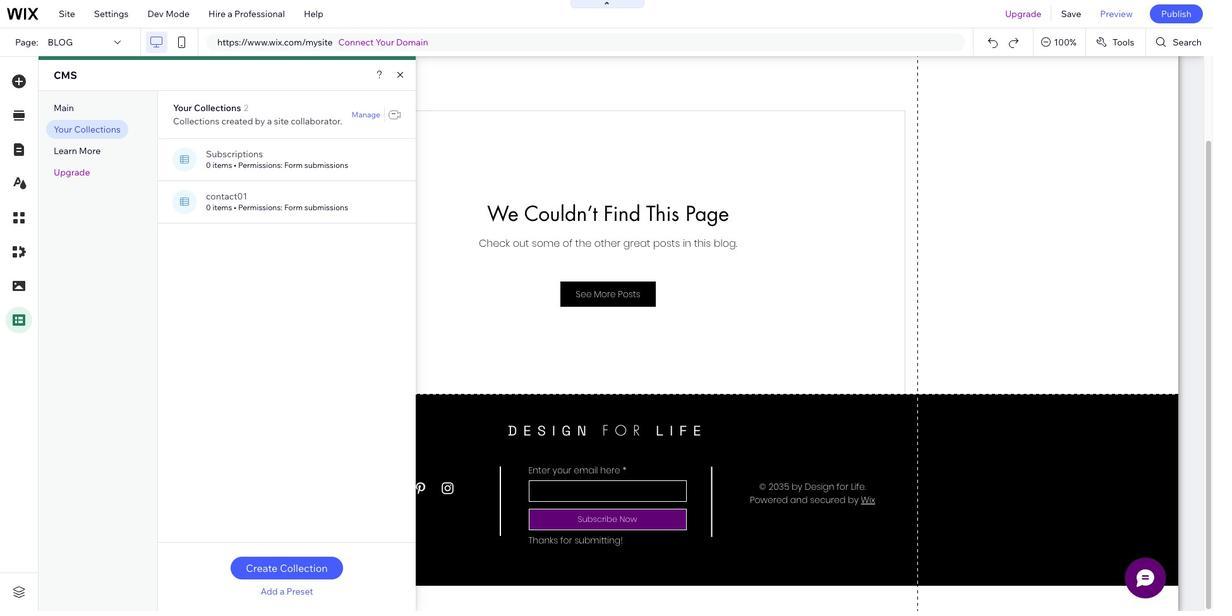 Task type: locate. For each thing, give the bounding box(es) containing it.
publish button
[[1150, 4, 1204, 23]]

items inside subscriptions 0 items • permissions: form submissions
[[213, 161, 232, 170]]

form for contact01
[[284, 203, 303, 212]]

• inside contact01 0 items • permissions: form submissions
[[234, 203, 237, 212]]

0 for contact01
[[206, 203, 211, 212]]

1 vertical spatial 0
[[206, 203, 211, 212]]

1 form from the top
[[284, 161, 303, 170]]

0 horizontal spatial your
[[54, 124, 72, 135]]

a right hire
[[228, 8, 233, 20]]

0 down subscriptions
[[206, 161, 211, 170]]

mode
[[166, 8, 190, 20]]

tools button
[[1086, 28, 1146, 56]]

preset
[[287, 587, 313, 598]]

create collection
[[246, 563, 328, 575]]

0 vertical spatial a
[[228, 8, 233, 20]]

0 down 'contact01'
[[206, 203, 211, 212]]

• down 'contact01'
[[234, 203, 237, 212]]

2 vertical spatial a
[[280, 587, 285, 598]]

help
[[304, 8, 323, 20]]

publish
[[1162, 8, 1192, 20]]

manage button
[[352, 109, 381, 121]]

1 • from the top
[[234, 161, 237, 170]]

0 vertical spatial •
[[234, 161, 237, 170]]

form inside contact01 0 items • permissions: form submissions
[[284, 203, 303, 212]]

2
[[244, 102, 249, 114]]

1 items from the top
[[213, 161, 232, 170]]

0 horizontal spatial a
[[228, 8, 233, 20]]

permissions:
[[238, 161, 283, 170], [238, 203, 283, 212]]

• for subscriptions
[[234, 161, 237, 170]]

1 vertical spatial upgrade
[[54, 167, 90, 178]]

• for contact01
[[234, 203, 237, 212]]

1 vertical spatial permissions:
[[238, 203, 283, 212]]

create collection button
[[231, 558, 343, 580]]

preview
[[1101, 8, 1133, 20]]

0 vertical spatial upgrade
[[1006, 8, 1042, 20]]

items inside contact01 0 items • permissions: form submissions
[[213, 203, 232, 212]]

0 vertical spatial items
[[213, 161, 232, 170]]

collections up more
[[74, 124, 121, 135]]

your
[[376, 37, 394, 48], [173, 102, 192, 114], [54, 124, 72, 135]]

0 inside subscriptions 0 items • permissions: form submissions
[[206, 161, 211, 170]]

2 permissions: from the top
[[238, 203, 283, 212]]

2 form from the top
[[284, 203, 303, 212]]

a right by
[[267, 116, 272, 127]]

permissions: down subscriptions
[[238, 161, 283, 170]]

items for contact01
[[213, 203, 232, 212]]

collections up created
[[194, 102, 241, 114]]

1 horizontal spatial your
[[173, 102, 192, 114]]

1 vertical spatial a
[[267, 116, 272, 127]]

1 vertical spatial form
[[284, 203, 303, 212]]

submissions inside contact01 0 items • permissions: form submissions
[[305, 203, 348, 212]]

https://www.wix.com/mysite connect your domain
[[217, 37, 428, 48]]

form for subscriptions
[[284, 161, 303, 170]]

collections
[[194, 102, 241, 114], [173, 116, 220, 127], [74, 124, 121, 135]]

form up contact01 0 items • permissions: form submissions
[[284, 161, 303, 170]]

2 vertical spatial your
[[54, 124, 72, 135]]

1 permissions: from the top
[[238, 161, 283, 170]]

submissions for contact01
[[305, 203, 348, 212]]

your collections
[[54, 124, 121, 135]]

cms
[[54, 69, 77, 82]]

learn more
[[54, 145, 101, 157]]

1 vertical spatial •
[[234, 203, 237, 212]]

2 0 from the top
[[206, 203, 211, 212]]

upgrade down learn more
[[54, 167, 90, 178]]

0 vertical spatial your
[[376, 37, 394, 48]]

0 vertical spatial form
[[284, 161, 303, 170]]

a right add
[[280, 587, 285, 598]]

1 vertical spatial items
[[213, 203, 232, 212]]

submissions inside subscriptions 0 items • permissions: form submissions
[[305, 161, 348, 170]]

permissions: for contact01
[[238, 203, 283, 212]]

a
[[228, 8, 233, 20], [267, 116, 272, 127], [280, 587, 285, 598]]

permissions: down 'contact01'
[[238, 203, 283, 212]]

•
[[234, 161, 237, 170], [234, 203, 237, 212]]

upgrade
[[1006, 8, 1042, 20], [54, 167, 90, 178]]

contact01
[[206, 191, 247, 202]]

your for your collections 2 collections created by a site collaborator.
[[173, 102, 192, 114]]

1 0 from the top
[[206, 161, 211, 170]]

a for add
[[280, 587, 285, 598]]

preview button
[[1091, 0, 1143, 28]]

add
[[261, 587, 278, 598]]

form down subscriptions 0 items • permissions: form submissions
[[284, 203, 303, 212]]

upgrade up 100% button
[[1006, 8, 1042, 20]]

0 for subscriptions
[[206, 161, 211, 170]]

submissions
[[305, 161, 348, 170], [305, 203, 348, 212]]

• inside subscriptions 0 items • permissions: form submissions
[[234, 161, 237, 170]]

• down subscriptions
[[234, 161, 237, 170]]

site
[[59, 8, 75, 20]]

created
[[221, 116, 253, 127]]

your inside your collections 2 collections created by a site collaborator.
[[173, 102, 192, 114]]

contact01 0 items • permissions: form submissions
[[206, 191, 348, 212]]

professional
[[235, 8, 285, 20]]

learn
[[54, 145, 77, 157]]

site
[[274, 116, 289, 127]]

0 vertical spatial permissions:
[[238, 161, 283, 170]]

2 horizontal spatial a
[[280, 587, 285, 598]]

items
[[213, 161, 232, 170], [213, 203, 232, 212]]

items down 'contact01'
[[213, 203, 232, 212]]

collections left created
[[173, 116, 220, 127]]

2 items from the top
[[213, 203, 232, 212]]

0 vertical spatial 0
[[206, 161, 211, 170]]

0 vertical spatial submissions
[[305, 161, 348, 170]]

0 inside contact01 0 items • permissions: form submissions
[[206, 203, 211, 212]]

permissions: inside subscriptions 0 items • permissions: form submissions
[[238, 161, 283, 170]]

save button
[[1052, 0, 1091, 28]]

0
[[206, 161, 211, 170], [206, 203, 211, 212]]

form
[[284, 161, 303, 170], [284, 203, 303, 212]]

1 submissions from the top
[[305, 161, 348, 170]]

dev
[[148, 8, 164, 20]]

more
[[79, 145, 101, 157]]

1 vertical spatial your
[[173, 102, 192, 114]]

items down subscriptions
[[213, 161, 232, 170]]

permissions: inside contact01 0 items • permissions: form submissions
[[238, 203, 283, 212]]

search button
[[1147, 28, 1214, 56]]

1 horizontal spatial a
[[267, 116, 272, 127]]

2 submissions from the top
[[305, 203, 348, 212]]

subscriptions
[[206, 149, 263, 160]]

1 vertical spatial submissions
[[305, 203, 348, 212]]

2 • from the top
[[234, 203, 237, 212]]

100% button
[[1034, 28, 1086, 56]]

search
[[1173, 37, 1202, 48]]

form inside subscriptions 0 items • permissions: form submissions
[[284, 161, 303, 170]]



Task type: describe. For each thing, give the bounding box(es) containing it.
tools
[[1113, 37, 1135, 48]]

hire
[[209, 8, 226, 20]]

create
[[246, 563, 278, 575]]

manage
[[352, 110, 381, 119]]

by
[[255, 116, 265, 127]]

collections for your collections
[[74, 124, 121, 135]]

your for your collections
[[54, 124, 72, 135]]

2 horizontal spatial your
[[376, 37, 394, 48]]

dev mode
[[148, 8, 190, 20]]

settings
[[94, 8, 129, 20]]

items for subscriptions
[[213, 161, 232, 170]]

collection
[[280, 563, 328, 575]]

blog
[[48, 37, 73, 48]]

https://www.wix.com/mysite
[[217, 37, 333, 48]]

hire a professional
[[209, 8, 285, 20]]

a for hire
[[228, 8, 233, 20]]

submissions for subscriptions
[[305, 161, 348, 170]]

save
[[1062, 8, 1082, 20]]

a inside your collections 2 collections created by a site collaborator.
[[267, 116, 272, 127]]

add a preset button
[[261, 587, 313, 598]]

add a preset
[[261, 587, 313, 598]]

1 horizontal spatial upgrade
[[1006, 8, 1042, 20]]

domain
[[396, 37, 428, 48]]

collaborator.
[[291, 116, 342, 127]]

0 horizontal spatial upgrade
[[54, 167, 90, 178]]

main
[[54, 102, 74, 114]]

collections for your collections 2 collections created by a site collaborator.
[[194, 102, 241, 114]]

100%
[[1054, 37, 1077, 48]]

your collections 2 collections created by a site collaborator.
[[173, 102, 342, 127]]

permissions: for subscriptions
[[238, 161, 283, 170]]

subscriptions 0 items • permissions: form submissions
[[206, 149, 348, 170]]

connect
[[339, 37, 374, 48]]



Task type: vqa. For each thing, say whether or not it's contained in the screenshot.
'items' for Subscriptions
yes



